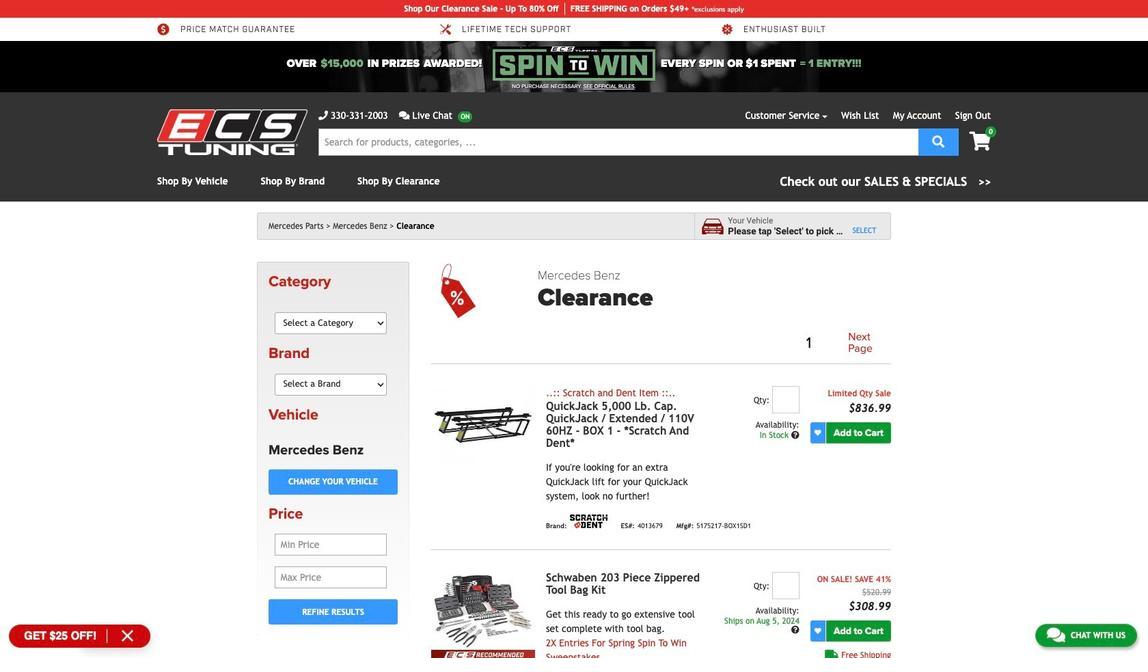 Task type: locate. For each thing, give the bounding box(es) containing it.
add to wish list image
[[815, 430, 822, 436]]

None number field
[[772, 386, 800, 414], [772, 572, 800, 600], [772, 386, 800, 414], [772, 572, 800, 600]]

es#4013679 - 5175217-box1sd1 - quickjack 5,000 lb. cap. quickjack / extended / 110v 60hz - box 1 - *scratch and dent* - if you're looking for an extra quickjack lift for your quickjack system, look no further! - scratch & dent - audi bmw volkswagen mercedes benz mini porsche image
[[431, 386, 535, 464]]

Min Price number field
[[275, 534, 387, 556]]

search image
[[933, 135, 945, 147]]

shopping cart image
[[970, 132, 991, 151]]

comments image
[[1047, 627, 1066, 643]]

es#2996482 - 014121sch01akt2 - schwaben 203 piece zippered tool bag kit  - get this ready to go extensive tool set complete with tool bag. - schwaben - audi bmw volkswagen mercedes benz mini porsche image
[[431, 572, 535, 650]]

ecs tuning recommends this product. image
[[431, 650, 535, 658]]

paginated product list navigation navigation
[[538, 329, 892, 358]]



Task type: vqa. For each thing, say whether or not it's contained in the screenshot.
top question circle icon
yes



Task type: describe. For each thing, give the bounding box(es) containing it.
Search text field
[[319, 129, 919, 156]]

comments image
[[399, 111, 410, 120]]

ecs tuning image
[[157, 109, 308, 155]]

question circle image
[[792, 627, 800, 635]]

phone image
[[319, 111, 328, 120]]

question circle image
[[792, 431, 800, 440]]

add to wish list image
[[815, 628, 822, 635]]

scratch & dent - corporate logo image
[[570, 515, 608, 528]]

Max Price number field
[[275, 567, 387, 589]]

ecs tuning 'spin to win' contest logo image
[[493, 46, 656, 81]]



